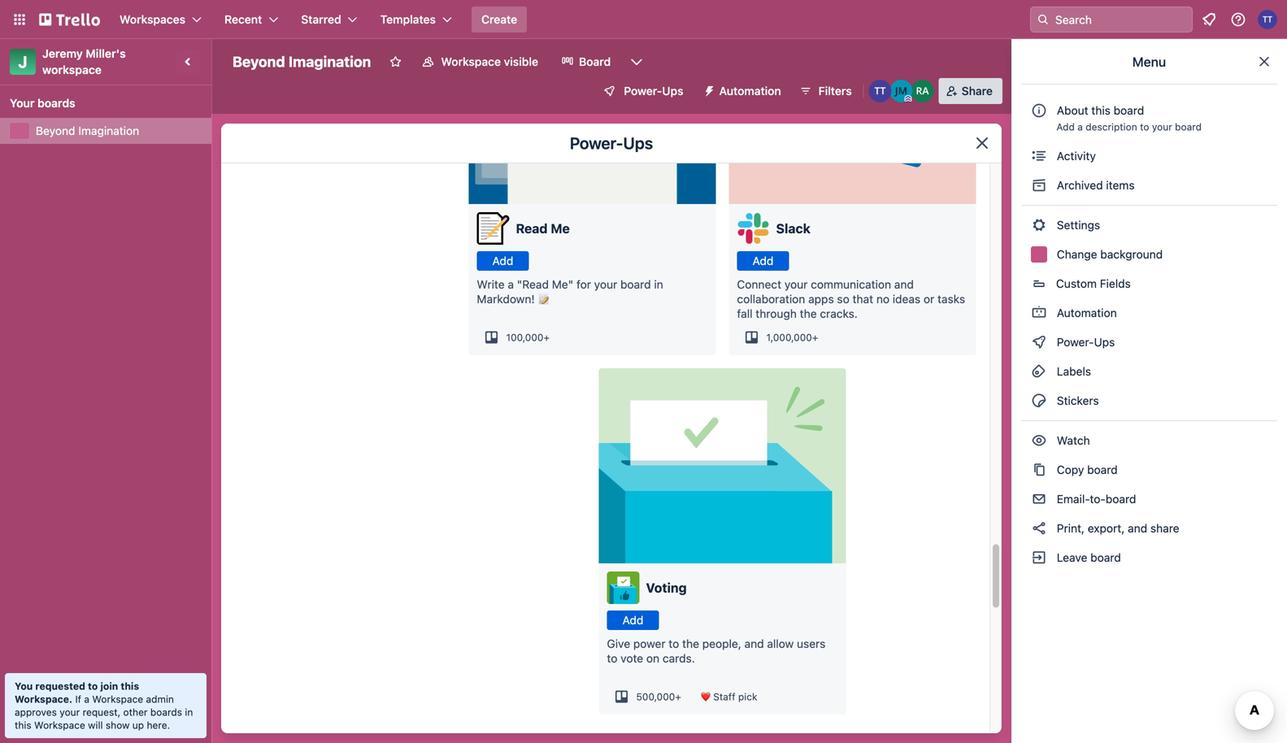 Task type: locate. For each thing, give the bounding box(es) containing it.
custom fields
[[1056, 277, 1131, 290]]

📝
[[538, 292, 549, 306]]

0 horizontal spatial boards
[[37, 96, 75, 110]]

archived items
[[1054, 178, 1135, 192]]

2 vertical spatial sm image
[[1031, 550, 1047, 566]]

board inside write a "read me" for your board in markdown! 📝
[[620, 278, 651, 291]]

power-ups down the customize views image
[[624, 84, 684, 98]]

beyond imagination down your boards with 1 items element
[[36, 124, 139, 137]]

staff
[[713, 691, 736, 703]]

customize views image
[[629, 54, 645, 70]]

0 vertical spatial automation
[[719, 84, 781, 98]]

workspace
[[441, 55, 501, 68], [92, 694, 143, 705], [34, 720, 85, 731]]

0 horizontal spatial +
[[544, 332, 550, 343]]

boards inside if a workspace admin approves your request, other boards in this workspace will show up here.
[[150, 707, 182, 718]]

0 horizontal spatial beyond
[[36, 124, 75, 137]]

beyond
[[233, 53, 285, 70], [36, 124, 75, 137]]

vote
[[621, 652, 643, 665]]

custom fields button
[[1021, 271, 1277, 297]]

+ for read me
[[544, 332, 550, 343]]

board right for
[[620, 278, 651, 291]]

archived items link
[[1021, 172, 1277, 198]]

cracks.
[[820, 307, 858, 320]]

add down about
[[1057, 121, 1075, 133]]

items
[[1106, 178, 1135, 192]]

0 vertical spatial the
[[800, 307, 817, 320]]

this down the "approves"
[[15, 720, 31, 731]]

automation inside button
[[719, 84, 781, 98]]

0 notifications image
[[1199, 10, 1219, 29]]

users
[[797, 637, 826, 651]]

beyond down your boards
[[36, 124, 75, 137]]

+ left ❤️
[[675, 691, 681, 703]]

0 vertical spatial sm image
[[697, 78, 719, 101]]

sm image inside power-ups link
[[1031, 334, 1047, 350]]

the down apps
[[800, 307, 817, 320]]

me"
[[552, 278, 573, 291]]

add up write on the top left
[[492, 254, 513, 268]]

1 vertical spatial workspace
[[92, 694, 143, 705]]

sm image inside labels link
[[1031, 363, 1047, 380]]

to up the cards.
[[669, 637, 679, 651]]

ups inside button
[[662, 84, 684, 98]]

and
[[894, 278, 914, 291], [1128, 522, 1147, 535], [745, 637, 764, 651]]

2 horizontal spatial a
[[1078, 121, 1083, 133]]

0 horizontal spatial workspace
[[34, 720, 85, 731]]

a
[[1078, 121, 1083, 133], [508, 278, 514, 291], [84, 694, 89, 705]]

in right for
[[654, 278, 663, 291]]

sm image inside activity link
[[1031, 148, 1047, 164]]

1 horizontal spatial beyond
[[233, 53, 285, 70]]

a for write a "read me" for your board in markdown! 📝
[[508, 278, 514, 291]]

star or unstar board image
[[389, 55, 402, 68]]

this inside about this board add a description to your board
[[1092, 104, 1111, 117]]

Search field
[[1050, 7, 1192, 32]]

sm image inside email-to-board link
[[1031, 491, 1047, 507]]

and up ideas
[[894, 278, 914, 291]]

2 vertical spatial this
[[15, 720, 31, 731]]

10 sm image from the top
[[1031, 520, 1047, 537]]

and left the allow
[[745, 637, 764, 651]]

1 vertical spatial beyond imagination
[[36, 124, 139, 137]]

0 vertical spatial and
[[894, 278, 914, 291]]

1 vertical spatial imagination
[[78, 124, 139, 137]]

4 sm image from the top
[[1031, 305, 1047, 321]]

beyond down the "recent" dropdown button
[[233, 53, 285, 70]]

1 vertical spatial sm image
[[1031, 334, 1047, 350]]

copy board link
[[1021, 457, 1277, 483]]

1 horizontal spatial a
[[508, 278, 514, 291]]

your up activity link at right
[[1152, 121, 1172, 133]]

workspaces button
[[110, 7, 211, 33]]

your down if
[[60, 707, 80, 718]]

slack
[[776, 221, 811, 236]]

1 horizontal spatial +
[[675, 691, 681, 703]]

export,
[[1088, 522, 1125, 535]]

starred
[[301, 13, 341, 26]]

share button
[[939, 78, 1003, 104]]

sm image for automation
[[1031, 305, 1047, 321]]

0 vertical spatial beyond imagination
[[233, 53, 371, 70]]

sm image inside archived items link
[[1031, 177, 1047, 194]]

through
[[756, 307, 797, 320]]

jeremy miller's workspace
[[42, 47, 129, 76]]

6 sm image from the top
[[1031, 393, 1047, 409]]

sm image inside print, export, and share link
[[1031, 520, 1047, 537]]

1 vertical spatial and
[[1128, 522, 1147, 535]]

sm image
[[1031, 148, 1047, 164], [1031, 177, 1047, 194], [1031, 217, 1047, 233], [1031, 305, 1047, 321], [1031, 363, 1047, 380], [1031, 393, 1047, 409], [1031, 433, 1047, 449], [1031, 462, 1047, 478], [1031, 491, 1047, 507], [1031, 520, 1047, 537]]

5 sm image from the top
[[1031, 363, 1047, 380]]

that
[[853, 292, 873, 306]]

email-
[[1057, 492, 1090, 506]]

join
[[100, 681, 118, 692]]

0 vertical spatial workspace
[[441, 55, 501, 68]]

500,000
[[636, 691, 675, 703]]

jeremy miller (jeremymiller198) image
[[890, 80, 913, 102]]

1 horizontal spatial and
[[894, 278, 914, 291]]

9 sm image from the top
[[1031, 491, 1047, 507]]

a for if a workspace admin approves your request, other boards in this workspace will show up here.
[[84, 694, 89, 705]]

board
[[1114, 104, 1144, 117], [1175, 121, 1202, 133], [620, 278, 651, 291], [1087, 463, 1118, 477], [1106, 492, 1136, 506], [1091, 551, 1121, 564]]

power- down the power-ups button
[[570, 133, 623, 152]]

board up to-
[[1087, 463, 1118, 477]]

workspace down the "approves"
[[34, 720, 85, 731]]

0 horizontal spatial imagination
[[78, 124, 139, 137]]

workspace left visible
[[441, 55, 501, 68]]

1 vertical spatial in
[[185, 707, 193, 718]]

workspace navigation collapse icon image
[[177, 50, 200, 73]]

power-ups inside button
[[624, 84, 684, 98]]

to down give
[[607, 652, 618, 665]]

workspace down join
[[92, 694, 143, 705]]

email-to-board
[[1054, 492, 1136, 506]]

collaboration
[[737, 292, 805, 306]]

boards right your on the left of the page
[[37, 96, 75, 110]]

0 vertical spatial this
[[1092, 104, 1111, 117]]

me
[[551, 221, 570, 236]]

in right other
[[185, 707, 193, 718]]

1 horizontal spatial imagination
[[289, 53, 371, 70]]

labels
[[1054, 365, 1091, 378]]

the up the cards.
[[682, 637, 699, 651]]

watch
[[1054, 434, 1093, 447]]

ruby anderson (rubyanderson7) image
[[911, 80, 934, 102]]

add button up write on the top left
[[477, 251, 529, 271]]

3 sm image from the top
[[1031, 217, 1047, 233]]

0 horizontal spatial in
[[185, 707, 193, 718]]

your inside write a "read me" for your board in markdown! 📝
[[594, 278, 617, 291]]

2 vertical spatial and
[[745, 637, 764, 651]]

+ down apps
[[812, 332, 818, 343]]

to
[[1140, 121, 1149, 133], [669, 637, 679, 651], [607, 652, 618, 665], [88, 681, 98, 692]]

0 horizontal spatial add button
[[477, 251, 529, 271]]

1 vertical spatial power-ups
[[570, 133, 653, 152]]

0 vertical spatial power-ups
[[624, 84, 684, 98]]

workspace visible
[[441, 55, 538, 68]]

add button up give
[[607, 611, 659, 630]]

add button up connect
[[737, 251, 789, 271]]

give
[[607, 637, 630, 651]]

sm image for email-to-board
[[1031, 491, 1047, 507]]

1 horizontal spatial this
[[121, 681, 139, 692]]

1 horizontal spatial beyond imagination
[[233, 53, 371, 70]]

7 sm image from the top
[[1031, 433, 1047, 449]]

2 sm image from the top
[[1031, 177, 1047, 194]]

0 horizontal spatial and
[[745, 637, 764, 651]]

500,000 +
[[636, 691, 681, 703]]

add for read me
[[492, 254, 513, 268]]

to up activity link at right
[[1140, 121, 1149, 133]]

2 horizontal spatial +
[[812, 332, 818, 343]]

0 horizontal spatial a
[[84, 694, 89, 705]]

add button for read me
[[477, 251, 529, 271]]

terry turtle (terryturtle) image
[[1258, 10, 1277, 29], [869, 80, 892, 102]]

sm image inside copy board link
[[1031, 462, 1047, 478]]

this up description
[[1092, 104, 1111, 117]]

1 horizontal spatial workspace
[[92, 694, 143, 705]]

board up activity link at right
[[1175, 121, 1202, 133]]

beyond imagination down starred
[[233, 53, 371, 70]]

add for slack
[[753, 254, 774, 268]]

power- up labels on the right of page
[[1057, 335, 1094, 349]]

beyond imagination inside the board name text field
[[233, 53, 371, 70]]

0 horizontal spatial terry turtle (terryturtle) image
[[869, 80, 892, 102]]

1 vertical spatial boards
[[150, 707, 182, 718]]

2 vertical spatial ups
[[1094, 335, 1115, 349]]

power- down the customize views image
[[624, 84, 662, 98]]

1 horizontal spatial boards
[[150, 707, 182, 718]]

a down about
[[1078, 121, 1083, 133]]

imagination down starred dropdown button
[[289, 53, 371, 70]]

ups left automation button on the right of the page
[[662, 84, 684, 98]]

email-to-board link
[[1021, 486, 1277, 512]]

sm image inside automation link
[[1031, 305, 1047, 321]]

sm image inside leave board link
[[1031, 550, 1047, 566]]

2 horizontal spatial add button
[[737, 251, 789, 271]]

archived
[[1057, 178, 1103, 192]]

2 horizontal spatial this
[[1092, 104, 1111, 117]]

print, export, and share
[[1054, 522, 1180, 535]]

1 vertical spatial a
[[508, 278, 514, 291]]

+ down 📝
[[544, 332, 550, 343]]

0 vertical spatial ups
[[662, 84, 684, 98]]

1 horizontal spatial the
[[800, 307, 817, 320]]

imagination down your boards with 1 items element
[[78, 124, 139, 137]]

terry turtle (terryturtle) image left this member is an admin of this board. image
[[869, 80, 892, 102]]

add
[[1057, 121, 1075, 133], [492, 254, 513, 268], [753, 254, 774, 268], [623, 614, 644, 627]]

workspace
[[42, 63, 102, 76]]

sm image inside watch 'link'
[[1031, 433, 1047, 449]]

0 horizontal spatial automation
[[719, 84, 781, 98]]

sm image inside stickers link
[[1031, 393, 1047, 409]]

+
[[544, 332, 550, 343], [812, 332, 818, 343], [675, 691, 681, 703]]

add up give
[[623, 614, 644, 627]]

print, export, and share link
[[1021, 516, 1277, 542]]

custom
[[1056, 277, 1097, 290]]

settings link
[[1021, 212, 1277, 238]]

your up collaboration
[[785, 278, 808, 291]]

settings
[[1054, 218, 1100, 232]]

1 vertical spatial this
[[121, 681, 139, 692]]

ups down automation link
[[1094, 335, 1115, 349]]

2 horizontal spatial and
[[1128, 522, 1147, 535]]

automation down custom fields
[[1054, 306, 1117, 320]]

0 vertical spatial in
[[654, 278, 663, 291]]

1 vertical spatial the
[[682, 637, 699, 651]]

your inside connect your communication and collaboration apps so that no ideas or tasks fall through the cracks.
[[785, 278, 808, 291]]

a inside write a "read me" for your board in markdown! 📝
[[508, 278, 514, 291]]

power-ups down the power-ups button
[[570, 133, 653, 152]]

0 vertical spatial terry turtle (terryturtle) image
[[1258, 10, 1277, 29]]

sm image for power-ups
[[1031, 334, 1047, 350]]

a inside if a workspace admin approves your request, other boards in this workspace will show up here.
[[84, 694, 89, 705]]

sm image
[[697, 78, 719, 101], [1031, 334, 1047, 350], [1031, 550, 1047, 566]]

to-
[[1090, 492, 1106, 506]]

1 sm image from the top
[[1031, 148, 1047, 164]]

a right if
[[84, 694, 89, 705]]

8 sm image from the top
[[1031, 462, 1047, 478]]

0 horizontal spatial the
[[682, 637, 699, 651]]

1 horizontal spatial ups
[[662, 84, 684, 98]]

this member is an admin of this board. image
[[905, 95, 912, 102]]

2 vertical spatial a
[[84, 694, 89, 705]]

sm image for watch
[[1031, 433, 1047, 449]]

filters
[[819, 84, 852, 98]]

boards
[[37, 96, 75, 110], [150, 707, 182, 718]]

you requested to join this workspace.
[[15, 681, 139, 705]]

this right join
[[121, 681, 139, 692]]

0 vertical spatial power-
[[624, 84, 662, 98]]

if a workspace admin approves your request, other boards in this workspace will show up here.
[[15, 694, 193, 731]]

boards down admin
[[150, 707, 182, 718]]

2 vertical spatial power-
[[1057, 335, 1094, 349]]

imagination
[[289, 53, 371, 70], [78, 124, 139, 137]]

add for voting
[[623, 614, 644, 627]]

connect your communication and collaboration apps so that no ideas or tasks fall through the cracks.
[[737, 278, 965, 320]]

+ for slack
[[812, 332, 818, 343]]

1 vertical spatial terry turtle (terryturtle) image
[[869, 80, 892, 102]]

0 vertical spatial beyond
[[233, 53, 285, 70]]

fields
[[1100, 277, 1131, 290]]

Board name text field
[[224, 49, 379, 75]]

allow
[[767, 637, 794, 651]]

sm image for labels
[[1031, 363, 1047, 380]]

board up print, export, and share
[[1106, 492, 1136, 506]]

in
[[654, 278, 663, 291], [185, 707, 193, 718]]

a inside about this board add a description to your board
[[1078, 121, 1083, 133]]

0 vertical spatial imagination
[[289, 53, 371, 70]]

back to home image
[[39, 7, 100, 33]]

1 horizontal spatial automation
[[1054, 306, 1117, 320]]

2 horizontal spatial ups
[[1094, 335, 1115, 349]]

0 horizontal spatial this
[[15, 720, 31, 731]]

1 horizontal spatial add button
[[607, 611, 659, 630]]

change background link
[[1021, 242, 1277, 268]]

approves
[[15, 707, 57, 718]]

power-ups link
[[1021, 329, 1277, 355]]

to left join
[[88, 681, 98, 692]]

cards.
[[663, 652, 695, 665]]

add up connect
[[753, 254, 774, 268]]

if
[[75, 694, 81, 705]]

to inside about this board add a description to your board
[[1140, 121, 1149, 133]]

and left share
[[1128, 522, 1147, 535]]

1 horizontal spatial in
[[654, 278, 663, 291]]

1 horizontal spatial power-
[[624, 84, 662, 98]]

0 horizontal spatial ups
[[623, 133, 653, 152]]

2 horizontal spatial workspace
[[441, 55, 501, 68]]

ups down the power-ups button
[[623, 133, 653, 152]]

power
[[633, 637, 666, 651]]

about
[[1057, 104, 1088, 117]]

automation left the filters button
[[719, 84, 781, 98]]

your right for
[[594, 278, 617, 291]]

1 vertical spatial power-
[[570, 133, 623, 152]]

in inside if a workspace admin approves your request, other boards in this workspace will show up here.
[[185, 707, 193, 718]]

terry turtle (terryturtle) image right open information menu image
[[1258, 10, 1277, 29]]

sm image inside settings link
[[1031, 217, 1047, 233]]

visible
[[504, 55, 538, 68]]

sm image for stickers
[[1031, 393, 1047, 409]]

power-ups up labels on the right of page
[[1054, 335, 1118, 349]]

a up 'markdown!'
[[508, 278, 514, 291]]

0 vertical spatial a
[[1078, 121, 1083, 133]]



Task type: vqa. For each thing, say whether or not it's contained in the screenshot.
third trello.board image from the bottom of the page
no



Task type: describe. For each thing, give the bounding box(es) containing it.
share
[[1151, 522, 1180, 535]]

beyond imagination link
[[36, 123, 202, 139]]

create button
[[472, 7, 527, 33]]

markdown!
[[477, 292, 535, 306]]

read me
[[516, 221, 570, 236]]

your inside if a workspace admin approves your request, other boards in this workspace will show up here.
[[60, 707, 80, 718]]

1 vertical spatial ups
[[623, 133, 653, 152]]

board
[[579, 55, 611, 68]]

filters button
[[794, 78, 857, 104]]

2 horizontal spatial power-
[[1057, 335, 1094, 349]]

search image
[[1037, 13, 1050, 26]]

open information menu image
[[1230, 11, 1247, 28]]

leave board link
[[1021, 545, 1277, 571]]

add inside about this board add a description to your board
[[1057, 121, 1075, 133]]

add button for voting
[[607, 611, 659, 630]]

copy
[[1057, 463, 1084, 477]]

sm image for archived items
[[1031, 177, 1047, 194]]

and inside connect your communication and collaboration apps so that no ideas or tasks fall through the cracks.
[[894, 278, 914, 291]]

admin
[[146, 694, 174, 705]]

1 horizontal spatial terry turtle (terryturtle) image
[[1258, 10, 1277, 29]]

sm image for activity
[[1031, 148, 1047, 164]]

communication
[[811, 278, 891, 291]]

print,
[[1057, 522, 1085, 535]]

to inside you requested to join this workspace.
[[88, 681, 98, 692]]

description
[[1086, 121, 1137, 133]]

here.
[[147, 720, 170, 731]]

100,000 +
[[506, 332, 550, 343]]

1 vertical spatial automation
[[1054, 306, 1117, 320]]

100,000
[[506, 332, 544, 343]]

and inside give power to the people, and allow users to vote on cards.
[[745, 637, 764, 651]]

your inside about this board add a description to your board
[[1152, 121, 1172, 133]]

sm image inside automation button
[[697, 78, 719, 101]]

recent
[[224, 13, 262, 26]]

beyond inside the board name text field
[[233, 53, 285, 70]]

sm image for leave board
[[1031, 550, 1047, 566]]

0 horizontal spatial beyond imagination
[[36, 124, 139, 137]]

for
[[577, 278, 591, 291]]

no
[[876, 292, 890, 306]]

1 vertical spatial beyond
[[36, 124, 75, 137]]

sm image for print, export, and share
[[1031, 520, 1047, 537]]

2 vertical spatial workspace
[[34, 720, 85, 731]]

automation button
[[697, 78, 791, 104]]

sm image for settings
[[1031, 217, 1047, 233]]

people,
[[702, 637, 741, 651]]

requested
[[35, 681, 85, 692]]

watch link
[[1021, 428, 1277, 454]]

you
[[15, 681, 33, 692]]

workspace inside button
[[441, 55, 501, 68]]

ideas
[[893, 292, 921, 306]]

change background
[[1054, 248, 1163, 261]]

the inside give power to the people, and allow users to vote on cards.
[[682, 637, 699, 651]]

power-ups button
[[591, 78, 693, 104]]

2 vertical spatial power-ups
[[1054, 335, 1118, 349]]

up
[[132, 720, 144, 731]]

background
[[1100, 248, 1163, 261]]

automation link
[[1021, 300, 1277, 326]]

request,
[[83, 707, 120, 718]]

read
[[516, 221, 548, 236]]

power- inside button
[[624, 84, 662, 98]]

1,000,000 +
[[766, 332, 818, 343]]

leave
[[1057, 551, 1088, 564]]

voting
[[646, 580, 687, 596]]

jeremy
[[42, 47, 83, 60]]

"read
[[517, 278, 549, 291]]

add button for slack
[[737, 251, 789, 271]]

share
[[962, 84, 993, 98]]

j
[[18, 52, 27, 71]]

fall
[[737, 307, 753, 320]]

0 horizontal spatial power-
[[570, 133, 623, 152]]

copy board
[[1054, 463, 1118, 477]]

apps
[[808, 292, 834, 306]]

miller's
[[86, 47, 126, 60]]

primary element
[[0, 0, 1287, 39]]

board link
[[551, 49, 621, 75]]

templates
[[380, 13, 436, 26]]

leave board
[[1054, 551, 1121, 564]]

other
[[123, 707, 148, 718]]

templates button
[[371, 7, 462, 33]]

stickers link
[[1021, 388, 1277, 414]]

will
[[88, 720, 103, 731]]

workspace.
[[15, 694, 72, 705]]

imagination inside the board name text field
[[289, 53, 371, 70]]

activity link
[[1021, 143, 1277, 169]]

workspaces
[[120, 13, 185, 26]]

this inside you requested to join this workspace.
[[121, 681, 139, 692]]

stickers
[[1054, 394, 1099, 407]]

board up description
[[1114, 104, 1144, 117]]

sm image for copy board
[[1031, 462, 1047, 478]]

give power to the people, and allow users to vote on cards.
[[607, 637, 826, 665]]

the inside connect your communication and collaboration apps so that no ideas or tasks fall through the cracks.
[[800, 307, 817, 320]]

❤️
[[701, 691, 711, 703]]

connect
[[737, 278, 782, 291]]

your
[[10, 96, 35, 110]]

board down export,
[[1091, 551, 1121, 564]]

workspace visible button
[[412, 49, 548, 75]]

change
[[1057, 248, 1097, 261]]

❤️ staff pick
[[701, 691, 757, 703]]

create
[[481, 13, 517, 26]]

show
[[106, 720, 130, 731]]

menu
[[1133, 54, 1166, 70]]

your boards
[[10, 96, 75, 110]]

0 vertical spatial boards
[[37, 96, 75, 110]]

this inside if a workspace admin approves your request, other boards in this workspace will show up here.
[[15, 720, 31, 731]]

tasks
[[938, 292, 965, 306]]

on
[[646, 652, 660, 665]]

in inside write a "read me" for your board in markdown! 📝
[[654, 278, 663, 291]]

your boards with 1 items element
[[10, 94, 194, 113]]



